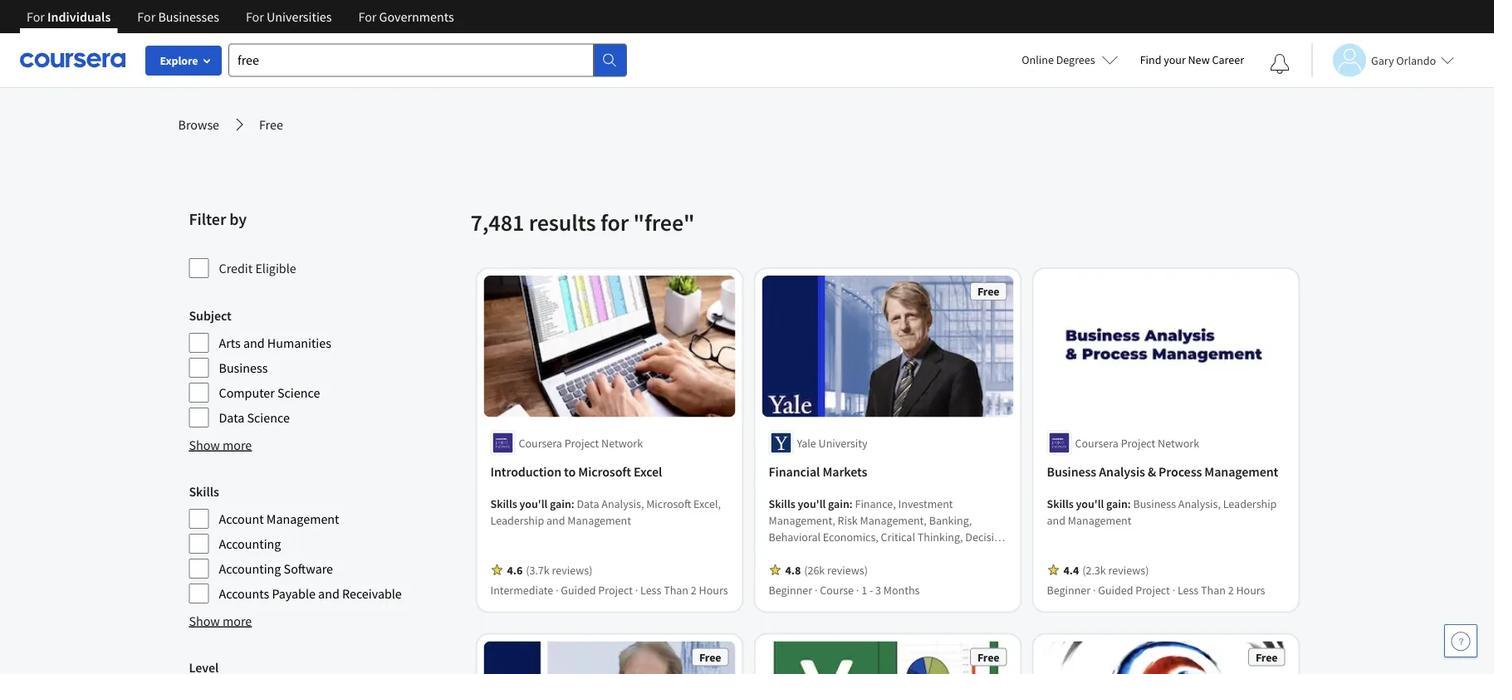 Task type: vqa. For each thing, say whether or not it's contained in the screenshot.
Certificate
no



Task type: locate. For each thing, give the bounding box(es) containing it.
0 horizontal spatial management,
[[769, 513, 836, 528]]

1 horizontal spatial management,
[[860, 513, 927, 528]]

0 horizontal spatial :
[[572, 496, 575, 511]]

business inside subject group
[[219, 360, 268, 376]]

for left 'governments'
[[359, 8, 377, 25]]

reviews) for to
[[552, 563, 593, 578]]

gain up the risk
[[828, 496, 850, 511]]

management up (2.3k
[[1068, 513, 1132, 528]]

2 show more from the top
[[189, 613, 252, 630]]

2 horizontal spatial leadership
[[1224, 496, 1277, 511]]

0 horizontal spatial coursera project network
[[519, 436, 643, 451]]

management inside 'skills' group
[[267, 511, 339, 528]]

0 horizontal spatial reviews)
[[552, 563, 593, 578]]

network for process
[[1158, 436, 1200, 451]]

business down & at the bottom right of page
[[1134, 496, 1177, 511]]

to
[[564, 464, 576, 481]]

2 beginner from the left
[[1047, 583, 1091, 598]]

0 vertical spatial science
[[278, 385, 320, 401]]

: for markets
[[850, 496, 853, 511]]

your
[[1164, 52, 1186, 67]]

data inside subject group
[[219, 410, 245, 426]]

2 vertical spatial leadership
[[837, 563, 891, 578]]

filter by
[[189, 209, 247, 230]]

financial markets link
[[769, 462, 1007, 482]]

gain down analysis
[[1107, 496, 1128, 511]]

2 more from the top
[[223, 613, 252, 630]]

for for individuals
[[27, 8, 45, 25]]

2 horizontal spatial skills you'll gain :
[[1047, 496, 1134, 511]]

business inside business analysis, leadership and management
[[1134, 496, 1177, 511]]

2 horizontal spatial you'll
[[1076, 496, 1104, 511]]

show for data
[[189, 437, 220, 454]]

1 vertical spatial science
[[247, 410, 290, 426]]

0 horizontal spatial you'll
[[520, 496, 548, 511]]

accounts
[[219, 586, 269, 602]]

2 coursera project network from the left
[[1076, 436, 1200, 451]]

show notifications image
[[1270, 54, 1290, 74]]

months
[[884, 583, 920, 598]]

show more button for data
[[189, 435, 252, 455]]

1 network from the left
[[602, 436, 643, 451]]

guided for analysis
[[1099, 583, 1134, 598]]

banner navigation
[[13, 0, 467, 33]]

1 horizontal spatial guided
[[1099, 583, 1134, 598]]

0 vertical spatial show
[[189, 437, 220, 454]]

reviews)
[[552, 563, 593, 578], [828, 563, 868, 578], [1109, 563, 1149, 578]]

4.4
[[1064, 563, 1079, 578]]

,
[[832, 563, 835, 578]]

financial markets
[[769, 464, 868, 481]]

compliance,
[[769, 563, 830, 578]]

2 · from the left
[[635, 583, 638, 598]]

-
[[870, 583, 873, 598]]

skills inside group
[[189, 484, 219, 500]]

1 horizontal spatial leadership
[[837, 563, 891, 578]]

skills you'll gain : down financial markets
[[769, 496, 855, 511]]

beginner
[[769, 583, 813, 598], [1047, 583, 1091, 598]]

network up process
[[1158, 436, 1200, 451]]

1 hours from the left
[[699, 583, 728, 598]]

1 horizontal spatial analysis,
[[1179, 496, 1221, 511]]

software
[[284, 561, 333, 577]]

skills for financial markets
[[769, 496, 796, 511]]

1 2 from the left
[[691, 583, 697, 598]]

explore
[[160, 53, 198, 68]]

than for excel
[[664, 583, 689, 598]]

project up & at the bottom right of page
[[1121, 436, 1156, 451]]

1 horizontal spatial skills you'll gain :
[[769, 496, 855, 511]]

1 reviews) from the left
[[552, 563, 593, 578]]

1 gain from the left
[[550, 496, 572, 511]]

for left individuals
[[27, 8, 45, 25]]

2 2 from the left
[[1229, 583, 1234, 598]]

skills you'll gain : for introduction
[[491, 496, 577, 511]]

beginner down 4.8
[[769, 583, 813, 598]]

1 · from the left
[[556, 583, 559, 598]]

: down the to
[[572, 496, 575, 511]]

3
[[876, 583, 882, 598]]

1 vertical spatial show more button
[[189, 612, 252, 631]]

coursera up analysis
[[1076, 436, 1119, 451]]

1 horizontal spatial you'll
[[798, 496, 826, 511]]

microsoft right the to
[[579, 464, 631, 481]]

2 : from the left
[[850, 496, 853, 511]]

1 than from the left
[[664, 583, 689, 598]]

1 beginner from the left
[[769, 583, 813, 598]]

2 vertical spatial business
[[1134, 496, 1177, 511]]

microsoft inside data analysis, microsoft excel, leadership and management
[[647, 496, 691, 511]]

explore button
[[145, 46, 222, 76]]

coursera project network up introduction to microsoft excel
[[519, 436, 643, 451]]

0 horizontal spatial 2
[[691, 583, 697, 598]]

2 network from the left
[[1158, 436, 1200, 451]]

management inside finance, investment management, risk management, banking, behavioral economics, critical thinking, decision making, innovation, regulations and compliance, , leadership and management
[[914, 563, 978, 578]]

: down analysis
[[1128, 496, 1131, 511]]

1 horizontal spatial gain
[[828, 496, 850, 511]]

2 horizontal spatial business
[[1134, 496, 1177, 511]]

new
[[1189, 52, 1210, 67]]

show more down 'accounts'
[[189, 613, 252, 630]]

"free"
[[634, 208, 695, 237]]

gary orlando
[[1372, 53, 1437, 68]]

analysis, inside business analysis, leadership and management
[[1179, 496, 1221, 511]]

1 vertical spatial business
[[1047, 464, 1097, 481]]

accounting
[[219, 536, 281, 553], [219, 561, 281, 577]]

you'll for business
[[1076, 496, 1104, 511]]

analysis, down process
[[1179, 496, 1221, 511]]

you'll down financial markets
[[798, 496, 826, 511]]

0 horizontal spatial hours
[[699, 583, 728, 598]]

coursera project network for to
[[519, 436, 643, 451]]

1 show more from the top
[[189, 437, 252, 454]]

analysis, down the introduction to microsoft excel link
[[602, 496, 644, 511]]

show more button
[[189, 435, 252, 455], [189, 612, 252, 631]]

0 vertical spatial leadership
[[1224, 496, 1277, 511]]

business up computer on the bottom left
[[219, 360, 268, 376]]

for left businesses
[[137, 8, 156, 25]]

2 horizontal spatial gain
[[1107, 496, 1128, 511]]

2 accounting from the top
[[219, 561, 281, 577]]

show more down data science
[[189, 437, 252, 454]]

1 : from the left
[[572, 496, 575, 511]]

2 coursera from the left
[[1076, 436, 1119, 451]]

1 skills you'll gain : from the left
[[491, 496, 577, 511]]

skills down financial
[[769, 496, 796, 511]]

1 vertical spatial more
[[223, 613, 252, 630]]

1 for from the left
[[27, 8, 45, 25]]

skills up account
[[189, 484, 219, 500]]

accounting for accounting
[[219, 536, 281, 553]]

2 horizontal spatial reviews)
[[1109, 563, 1149, 578]]

business left analysis
[[1047, 464, 1097, 481]]

3 · from the left
[[815, 583, 818, 598]]

show more button down data science
[[189, 435, 252, 455]]

1 horizontal spatial data
[[577, 496, 599, 511]]

beginner for financial markets
[[769, 583, 813, 598]]

1 coursera from the left
[[519, 436, 562, 451]]

2 you'll from the left
[[798, 496, 826, 511]]

3 reviews) from the left
[[1109, 563, 1149, 578]]

beginner for business analysis & process management
[[1047, 583, 1091, 598]]

data inside data analysis, microsoft excel, leadership and management
[[577, 496, 599, 511]]

show for accounts
[[189, 613, 220, 630]]

business for business
[[219, 360, 268, 376]]

accounting software
[[219, 561, 333, 577]]

excel
[[634, 464, 662, 481]]

critical
[[881, 530, 916, 545]]

more down data science
[[223, 437, 252, 454]]

skills for introduction to microsoft excel
[[491, 496, 517, 511]]

1 horizontal spatial network
[[1158, 436, 1200, 451]]

less for excel
[[641, 583, 662, 598]]

individuals
[[47, 8, 111, 25]]

2
[[691, 583, 697, 598], [1229, 583, 1234, 598]]

0 horizontal spatial less
[[641, 583, 662, 598]]

0 horizontal spatial guided
[[561, 583, 596, 598]]

microsoft
[[579, 464, 631, 481], [647, 496, 691, 511]]

·
[[556, 583, 559, 598], [635, 583, 638, 598], [815, 583, 818, 598], [856, 583, 859, 598], [1093, 583, 1096, 598], [1173, 583, 1176, 598]]

0 horizontal spatial beginner
[[769, 583, 813, 598]]

1 horizontal spatial beginner
[[1047, 583, 1091, 598]]

hours
[[699, 583, 728, 598], [1237, 583, 1266, 598]]

find your new career
[[1140, 52, 1245, 67]]

3 : from the left
[[1128, 496, 1131, 511]]

None search field
[[228, 44, 627, 77]]

2 for process
[[1229, 583, 1234, 598]]

online degrees
[[1022, 52, 1096, 67]]

2 reviews) from the left
[[828, 563, 868, 578]]

2 show from the top
[[189, 613, 220, 630]]

1 coursera project network from the left
[[519, 436, 643, 451]]

leadership inside data analysis, microsoft excel, leadership and management
[[491, 513, 544, 528]]

and inside business analysis, leadership and management
[[1047, 513, 1066, 528]]

reviews) down innovation, at right bottom
[[828, 563, 868, 578]]

1 horizontal spatial coursera project network
[[1076, 436, 1200, 451]]

1 guided from the left
[[561, 583, 596, 598]]

management inside business analysis, leadership and management
[[1068, 513, 1132, 528]]

2 than from the left
[[1201, 583, 1226, 598]]

0 vertical spatial show more
[[189, 437, 252, 454]]

1 vertical spatial data
[[577, 496, 599, 511]]

you'll down introduction
[[520, 496, 548, 511]]

1 accounting from the top
[[219, 536, 281, 553]]

coursera project network
[[519, 436, 643, 451], [1076, 436, 1200, 451]]

0 vertical spatial business
[[219, 360, 268, 376]]

0 horizontal spatial leadership
[[491, 513, 544, 528]]

2 skills you'll gain : from the left
[[769, 496, 855, 511]]

guided
[[561, 583, 596, 598], [1099, 583, 1134, 598]]

data
[[219, 410, 245, 426], [577, 496, 599, 511]]

show more button down 'accounts'
[[189, 612, 252, 631]]

0 vertical spatial show more button
[[189, 435, 252, 455]]

0 horizontal spatial network
[[602, 436, 643, 451]]

0 vertical spatial more
[[223, 437, 252, 454]]

0 horizontal spatial data
[[219, 410, 245, 426]]

0 vertical spatial accounting
[[219, 536, 281, 553]]

3 gain from the left
[[1107, 496, 1128, 511]]

2 guided from the left
[[1099, 583, 1134, 598]]

coursera for introduction
[[519, 436, 562, 451]]

skills
[[189, 484, 219, 500], [491, 496, 517, 511], [769, 496, 796, 511], [1047, 496, 1074, 511]]

management down thinking,
[[914, 563, 978, 578]]

1 horizontal spatial :
[[850, 496, 853, 511]]

economics,
[[823, 530, 879, 545]]

0 vertical spatial data
[[219, 410, 245, 426]]

than
[[664, 583, 689, 598], [1201, 583, 1226, 598]]

2 for from the left
[[137, 8, 156, 25]]

gain
[[550, 496, 572, 511], [828, 496, 850, 511], [1107, 496, 1128, 511]]

1 less from the left
[[641, 583, 662, 598]]

management,
[[769, 513, 836, 528], [860, 513, 927, 528]]

1 vertical spatial accounting
[[219, 561, 281, 577]]

1 analysis, from the left
[[602, 496, 644, 511]]

management up software
[[267, 511, 339, 528]]

coursera up introduction
[[519, 436, 562, 451]]

science down the "computer science"
[[247, 410, 290, 426]]

3 skills you'll gain : from the left
[[1047, 496, 1134, 511]]

coursera project network up & at the bottom right of page
[[1076, 436, 1200, 451]]

1 you'll from the left
[[520, 496, 548, 511]]

reviews) right the (3.7k
[[552, 563, 593, 578]]

management down the introduction to microsoft excel link
[[568, 513, 631, 528]]

1 vertical spatial show
[[189, 613, 220, 630]]

1 show more button from the top
[[189, 435, 252, 455]]

microsoft down excel
[[647, 496, 691, 511]]

0 horizontal spatial skills you'll gain :
[[491, 496, 577, 511]]

skills up 4.4 in the right bottom of the page
[[1047, 496, 1074, 511]]

1 horizontal spatial hours
[[1237, 583, 1266, 598]]

1 vertical spatial show more
[[189, 613, 252, 630]]

4.8
[[786, 563, 801, 578]]

guided down "4.6 (3.7k reviews)"
[[561, 583, 596, 598]]

find
[[1140, 52, 1162, 67]]

2 show more button from the top
[[189, 612, 252, 631]]

accounting up 'accounts'
[[219, 561, 281, 577]]

:
[[572, 496, 575, 511], [850, 496, 853, 511], [1128, 496, 1131, 511]]

show more
[[189, 437, 252, 454], [189, 613, 252, 630]]

management, up critical
[[860, 513, 927, 528]]

show down data science
[[189, 437, 220, 454]]

0 horizontal spatial than
[[664, 583, 689, 598]]

business for business analysis, leadership and management
[[1134, 496, 1177, 511]]

and down the to
[[547, 513, 565, 528]]

0 horizontal spatial microsoft
[[579, 464, 631, 481]]

and down software
[[318, 586, 340, 602]]

for for businesses
[[137, 8, 156, 25]]

network up the introduction to microsoft excel link
[[602, 436, 643, 451]]

0 vertical spatial microsoft
[[579, 464, 631, 481]]

4 · from the left
[[856, 583, 859, 598]]

career
[[1213, 52, 1245, 67]]

1 vertical spatial leadership
[[491, 513, 544, 528]]

you'll down analysis
[[1076, 496, 1104, 511]]

data down computer on the bottom left
[[219, 410, 245, 426]]

management right process
[[1205, 464, 1279, 481]]

eligible
[[255, 260, 296, 277]]

1 horizontal spatial coursera
[[1076, 436, 1119, 451]]

skills you'll gain :
[[491, 496, 577, 511], [769, 496, 855, 511], [1047, 496, 1134, 511]]

2 analysis, from the left
[[1179, 496, 1221, 511]]

3 for from the left
[[246, 8, 264, 25]]

for universities
[[246, 8, 332, 25]]

guided down 4.4 (2.3k reviews)
[[1099, 583, 1134, 598]]

beginner · guided project · less than 2 hours
[[1047, 583, 1266, 598]]

business analysis, leadership and management
[[1047, 496, 1277, 528]]

subject group
[[189, 306, 461, 429]]

data down introduction to microsoft excel
[[577, 496, 599, 511]]

1 horizontal spatial than
[[1201, 583, 1226, 598]]

show down 'accounts'
[[189, 613, 220, 630]]

1 show from the top
[[189, 437, 220, 454]]

management, up behavioral
[[769, 513, 836, 528]]

1 vertical spatial microsoft
[[647, 496, 691, 511]]

1 management, from the left
[[769, 513, 836, 528]]

1 horizontal spatial microsoft
[[647, 496, 691, 511]]

2 less from the left
[[1178, 583, 1199, 598]]

2 gain from the left
[[828, 496, 850, 511]]

show
[[189, 437, 220, 454], [189, 613, 220, 630]]

skills down introduction
[[491, 496, 517, 511]]

and
[[243, 335, 265, 351], [547, 513, 565, 528], [1047, 513, 1066, 528], [927, 546, 945, 561], [893, 563, 912, 578], [318, 586, 340, 602]]

science
[[278, 385, 320, 401], [247, 410, 290, 426]]

reviews) up beginner · guided project · less than 2 hours
[[1109, 563, 1149, 578]]

1 more from the top
[[223, 437, 252, 454]]

0 horizontal spatial analysis,
[[602, 496, 644, 511]]

skills you'll gain : for financial
[[769, 496, 855, 511]]

management inside data analysis, microsoft excel, leadership and management
[[568, 513, 631, 528]]

analysis, inside data analysis, microsoft excel, leadership and management
[[602, 496, 644, 511]]

3 you'll from the left
[[1076, 496, 1104, 511]]

beginner down 4.4 in the right bottom of the page
[[1047, 583, 1091, 598]]

&
[[1148, 464, 1157, 481]]

and right 'arts'
[[243, 335, 265, 351]]

0 horizontal spatial gain
[[550, 496, 572, 511]]

2 horizontal spatial :
[[1128, 496, 1131, 511]]

accounting down account
[[219, 536, 281, 553]]

1 horizontal spatial less
[[1178, 583, 1199, 598]]

0 horizontal spatial coursera
[[519, 436, 562, 451]]

1 horizontal spatial 2
[[1229, 583, 1234, 598]]

skills you'll gain : down introduction
[[491, 496, 577, 511]]

analysis, for process
[[1179, 496, 1221, 511]]

: up the risk
[[850, 496, 853, 511]]

1 horizontal spatial business
[[1047, 464, 1097, 481]]

by
[[229, 209, 247, 230]]

for for governments
[[359, 8, 377, 25]]

network for excel
[[602, 436, 643, 451]]

science down humanities at the left of page
[[278, 385, 320, 401]]

skills you'll gain : down analysis
[[1047, 496, 1134, 511]]

management
[[1205, 464, 1279, 481], [267, 511, 339, 528], [568, 513, 631, 528], [1068, 513, 1132, 528], [914, 563, 978, 578]]

0 horizontal spatial business
[[219, 360, 268, 376]]

reviews) for markets
[[828, 563, 868, 578]]

receivable
[[342, 586, 402, 602]]

gain down the to
[[550, 496, 572, 511]]

more down 'accounts'
[[223, 613, 252, 630]]

less for process
[[1178, 583, 1199, 598]]

2 hours from the left
[[1237, 583, 1266, 598]]

for
[[601, 208, 629, 237]]

gary orlando button
[[1312, 44, 1455, 77]]

and up 4.4 in the right bottom of the page
[[1047, 513, 1066, 528]]

1 horizontal spatial reviews)
[[828, 563, 868, 578]]

leadership inside business analysis, leadership and management
[[1224, 496, 1277, 511]]

leadership inside finance, investment management, risk management, banking, behavioral economics, critical thinking, decision making, innovation, regulations and compliance, , leadership and management
[[837, 563, 891, 578]]

browse link
[[178, 115, 219, 135]]

for left universities
[[246, 8, 264, 25]]

4 for from the left
[[359, 8, 377, 25]]



Task type: describe. For each thing, give the bounding box(es) containing it.
find your new career link
[[1132, 50, 1253, 71]]

than for process
[[1201, 583, 1226, 598]]

skills group
[[189, 482, 461, 605]]

intermediate
[[491, 583, 554, 598]]

hours for introduction to microsoft excel
[[699, 583, 728, 598]]

microsoft for analysis,
[[647, 496, 691, 511]]

science for data science
[[247, 410, 290, 426]]

4.6
[[507, 563, 523, 578]]

orlando
[[1397, 53, 1437, 68]]

business analysis & process management link
[[1047, 462, 1286, 482]]

business analysis & process management
[[1047, 464, 1279, 481]]

accounts payable and receivable
[[219, 586, 402, 602]]

behavioral
[[769, 530, 821, 545]]

: for analysis
[[1128, 496, 1131, 511]]

coursera project network for analysis
[[1076, 436, 1200, 451]]

decision
[[966, 530, 1007, 545]]

and down thinking,
[[927, 546, 945, 561]]

introduction to microsoft excel
[[491, 464, 662, 481]]

finance,
[[855, 496, 896, 511]]

regulations
[[867, 546, 924, 561]]

account
[[219, 511, 264, 528]]

guided for to
[[561, 583, 596, 598]]

innovation,
[[809, 546, 865, 561]]

introduction to microsoft excel link
[[491, 462, 729, 482]]

online
[[1022, 52, 1054, 67]]

degrees
[[1057, 52, 1096, 67]]

and inside 'skills' group
[[318, 586, 340, 602]]

microsoft for to
[[579, 464, 631, 481]]

project down data analysis, microsoft excel, leadership and management
[[599, 583, 633, 598]]

results
[[529, 208, 596, 237]]

account management
[[219, 511, 339, 528]]

credit eligible
[[219, 260, 296, 277]]

(2.3k
[[1083, 563, 1107, 578]]

arts
[[219, 335, 241, 351]]

governments
[[379, 8, 454, 25]]

2 management, from the left
[[860, 513, 927, 528]]

data for analysis,
[[577, 496, 599, 511]]

coursera image
[[20, 47, 125, 73]]

show more for data science
[[189, 437, 252, 454]]

4.6 (3.7k reviews)
[[507, 563, 593, 578]]

gain for analysis
[[1107, 496, 1128, 511]]

data for science
[[219, 410, 245, 426]]

process
[[1159, 464, 1202, 481]]

help center image
[[1452, 631, 1471, 651]]

you'll for financial
[[798, 496, 826, 511]]

financial
[[769, 464, 820, 481]]

skills you'll gain : for business
[[1047, 496, 1134, 511]]

project up introduction to microsoft excel
[[565, 436, 599, 451]]

arts and humanities
[[219, 335, 331, 351]]

: for to
[[572, 496, 575, 511]]

business for business analysis & process management
[[1047, 464, 1097, 481]]

and inside subject group
[[243, 335, 265, 351]]

excel,
[[694, 496, 721, 511]]

coursera for business
[[1076, 436, 1119, 451]]

thinking,
[[918, 530, 963, 545]]

project down 4.4 (2.3k reviews)
[[1136, 583, 1171, 598]]

course
[[820, 583, 854, 598]]

universities
[[267, 8, 332, 25]]

computer
[[219, 385, 275, 401]]

for individuals
[[27, 8, 111, 25]]

yale university
[[797, 436, 868, 451]]

(26k
[[804, 563, 825, 578]]

gain for to
[[550, 496, 572, 511]]

beginner · course · 1 - 3 months
[[769, 583, 920, 598]]

show more for accounts payable and receivable
[[189, 613, 252, 630]]

payable
[[272, 586, 316, 602]]

making,
[[769, 546, 807, 561]]

markets
[[823, 464, 868, 481]]

reviews) for analysis
[[1109, 563, 1149, 578]]

and down regulations
[[893, 563, 912, 578]]

finance, investment management, risk management, banking, behavioral economics, critical thinking, decision making, innovation, regulations and compliance, , leadership and management
[[769, 496, 1007, 578]]

data science
[[219, 410, 290, 426]]

show more button for accounts
[[189, 612, 252, 631]]

analysis
[[1099, 464, 1146, 481]]

6 · from the left
[[1173, 583, 1176, 598]]

and inside data analysis, microsoft excel, leadership and management
[[547, 513, 565, 528]]

data analysis, microsoft excel, leadership and management
[[491, 496, 721, 528]]

yale
[[797, 436, 817, 451]]

for governments
[[359, 8, 454, 25]]

credit
[[219, 260, 253, 277]]

risk
[[838, 513, 858, 528]]

7,481 results for "free"
[[471, 208, 695, 237]]

intermediate · guided project · less than 2 hours
[[491, 583, 728, 598]]

computer science
[[219, 385, 320, 401]]

science for computer science
[[278, 385, 320, 401]]

filter
[[189, 209, 226, 230]]

subject
[[189, 307, 232, 324]]

you'll for introduction
[[520, 496, 548, 511]]

gary
[[1372, 53, 1395, 68]]

What do you want to learn? text field
[[228, 44, 594, 77]]

(3.7k
[[526, 563, 550, 578]]

5 · from the left
[[1093, 583, 1096, 598]]

4.8 (26k reviews)
[[786, 563, 868, 578]]

hours for business analysis & process management
[[1237, 583, 1266, 598]]

more for accounts
[[223, 613, 252, 630]]

investment
[[899, 496, 953, 511]]

for for universities
[[246, 8, 264, 25]]

more for data
[[223, 437, 252, 454]]

accounting for accounting software
[[219, 561, 281, 577]]

introduction
[[491, 464, 562, 481]]

for businesses
[[137, 8, 219, 25]]

university
[[819, 436, 868, 451]]

2 for excel
[[691, 583, 697, 598]]

gain for markets
[[828, 496, 850, 511]]

banking,
[[929, 513, 972, 528]]

1
[[862, 583, 868, 598]]

4.4 (2.3k reviews)
[[1064, 563, 1149, 578]]

skills for business analysis & process management
[[1047, 496, 1074, 511]]

7,481
[[471, 208, 524, 237]]

online degrees button
[[1009, 42, 1132, 78]]

analysis, for excel
[[602, 496, 644, 511]]

humanities
[[267, 335, 331, 351]]

browse
[[178, 116, 219, 133]]



